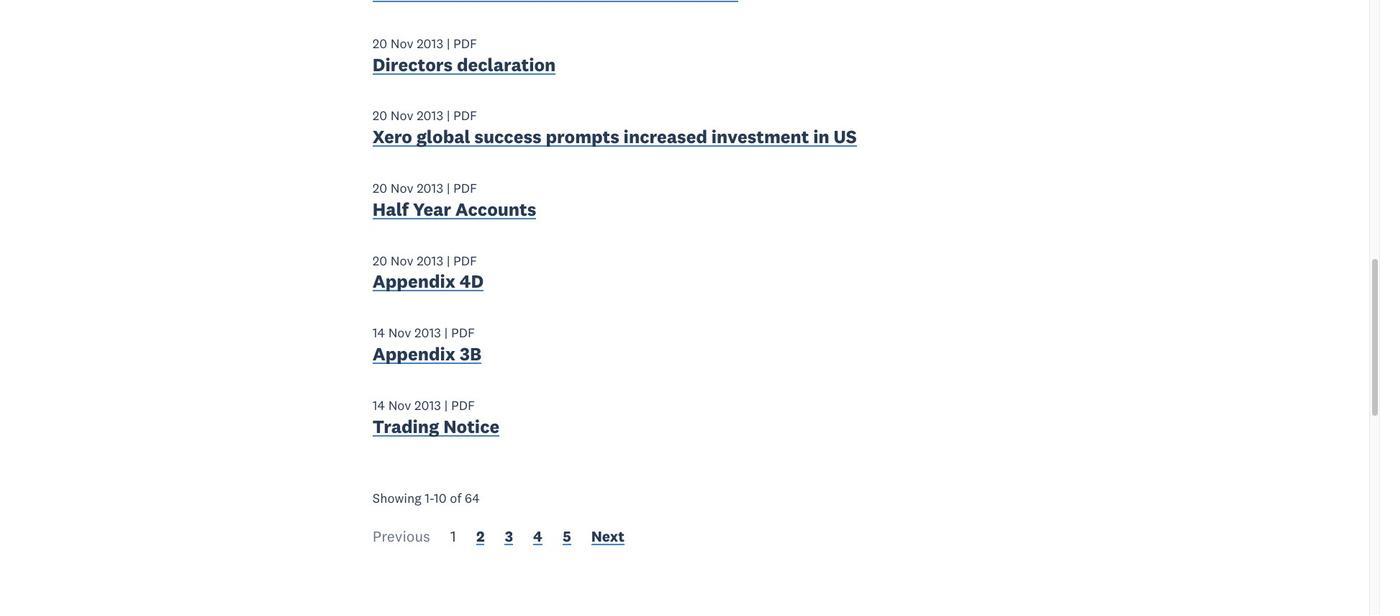 Task type: locate. For each thing, give the bounding box(es) containing it.
1 appendix from the top
[[373, 270, 456, 293]]

success
[[475, 125, 542, 148]]

nov up half at left top
[[391, 180, 414, 197]]

appendix left 4d
[[373, 270, 456, 293]]

2 14 from the top
[[373, 397, 385, 414]]

| inside 20 nov 2013 | pdf appendix 4d
[[447, 252, 450, 269]]

1 vertical spatial appendix
[[373, 343, 456, 366]]

3 20 from the top
[[373, 180, 387, 197]]

pdf inside 20 nov 2013 | pdf directors declaration
[[454, 35, 477, 52]]

2013 inside the 14 nov 2013 | pdf trading notice
[[415, 397, 441, 414]]

declaration
[[457, 53, 556, 76]]

appendix inside 20 nov 2013 | pdf appendix 4d
[[373, 270, 456, 293]]

half
[[373, 198, 409, 221]]

2013 inside 20 nov 2013 | pdf xero global success prompts increased investment in us
[[417, 108, 443, 124]]

pdf up 4d
[[454, 252, 477, 269]]

pdf inside 20 nov 2013 | pdf appendix 4d
[[454, 252, 477, 269]]

2013 up global
[[417, 108, 443, 124]]

3
[[505, 527, 513, 547]]

2013 for 3b
[[415, 325, 441, 341]]

20 nov 2013 | pdf directors declaration
[[373, 35, 556, 76]]

| for year
[[447, 180, 450, 197]]

| inside 14 nov 2013 | pdf appendix 3b
[[445, 325, 448, 341]]

next button
[[591, 527, 625, 550]]

| up directors declaration link
[[447, 35, 450, 52]]

3 button
[[505, 527, 513, 550]]

2013 inside 20 nov 2013 | pdf appendix 4d
[[417, 252, 443, 269]]

1 horizontal spatial 1
[[451, 527, 456, 547]]

global
[[417, 125, 470, 148]]

nov inside 20 nov 2013 | pdf xero global success prompts increased investment in us
[[391, 108, 414, 124]]

20 up "xero"
[[373, 108, 387, 124]]

directors declaration link
[[373, 53, 556, 79]]

nov for appendix 3b
[[388, 325, 411, 341]]

| inside the 14 nov 2013 | pdf trading notice
[[445, 397, 448, 414]]

appendix for appendix 4d
[[373, 270, 456, 293]]

xero global success prompts increased investment in us link
[[373, 125, 857, 152]]

14 up appendix 3b link
[[373, 325, 385, 341]]

1 vertical spatial 14
[[373, 397, 385, 414]]

trading notice link
[[373, 415, 500, 442]]

0 vertical spatial appendix
[[373, 270, 456, 293]]

2013 inside 20 nov 2013 | pdf directors declaration
[[417, 35, 443, 52]]

previous button
[[373, 527, 430, 550]]

2013 up appendix 3b link
[[415, 325, 441, 341]]

20 for xero
[[373, 108, 387, 124]]

20 for half
[[373, 180, 387, 197]]

14 inside 14 nov 2013 | pdf appendix 3b
[[373, 325, 385, 341]]

2013 up appendix 4d link
[[417, 252, 443, 269]]

| for declaration
[[447, 35, 450, 52]]

pdf up global
[[454, 108, 477, 124]]

pdf inside 14 nov 2013 | pdf appendix 3b
[[451, 325, 475, 341]]

pdf up 3b
[[451, 325, 475, 341]]

| up appendix 3b link
[[445, 325, 448, 341]]

nov inside 20 nov 2013 | pdf half year accounts
[[391, 180, 414, 197]]

2013
[[417, 35, 443, 52], [417, 108, 443, 124], [417, 180, 443, 197], [417, 252, 443, 269], [415, 325, 441, 341], [415, 397, 441, 414]]

pdf up directors declaration link
[[454, 35, 477, 52]]

| up appendix 4d link
[[447, 252, 450, 269]]

nov up appendix 3b link
[[388, 325, 411, 341]]

pdf up half year accounts link
[[454, 180, 477, 197]]

2013 up year
[[417, 180, 443, 197]]

1 20 from the top
[[373, 35, 387, 52]]

nov inside 20 nov 2013 | pdf appendix 4d
[[391, 252, 414, 269]]

pdf inside 20 nov 2013 | pdf half year accounts
[[454, 180, 477, 197]]

| up global
[[447, 108, 450, 124]]

1 button
[[451, 527, 456, 550]]

| up half year accounts link
[[447, 180, 450, 197]]

xero
[[373, 125, 412, 148]]

nov inside the 14 nov 2013 | pdf trading notice
[[388, 397, 411, 414]]

14 for trading
[[373, 397, 385, 414]]

64
[[465, 490, 480, 506]]

increased
[[624, 125, 708, 148]]

pdf inside 20 nov 2013 | pdf xero global success prompts increased investment in us
[[454, 108, 477, 124]]

20 inside 20 nov 2013 | pdf xero global success prompts increased investment in us
[[373, 108, 387, 124]]

notice
[[444, 415, 500, 438]]

2013 inside 14 nov 2013 | pdf appendix 3b
[[415, 325, 441, 341]]

2013 inside 20 nov 2013 | pdf half year accounts
[[417, 180, 443, 197]]

appendix for appendix 3b
[[373, 343, 456, 366]]

nov up directors
[[391, 35, 414, 52]]

nov inside 20 nov 2013 | pdf directors declaration
[[391, 35, 414, 52]]

| up trading notice link
[[445, 397, 448, 414]]

20 inside 20 nov 2013 | pdf directors declaration
[[373, 35, 387, 52]]

4 button
[[533, 527, 543, 550]]

2013 up directors
[[417, 35, 443, 52]]

accounts
[[456, 198, 537, 221]]

|
[[447, 35, 450, 52], [447, 108, 450, 124], [447, 180, 450, 197], [447, 252, 450, 269], [445, 325, 448, 341], [445, 397, 448, 414]]

20
[[373, 35, 387, 52], [373, 108, 387, 124], [373, 180, 387, 197], [373, 252, 387, 269]]

directors
[[373, 53, 453, 76]]

14 up trading
[[373, 397, 385, 414]]

| inside 20 nov 2013 | pdf directors declaration
[[447, 35, 450, 52]]

1 14 from the top
[[373, 325, 385, 341]]

4 20 from the top
[[373, 252, 387, 269]]

1 left 2
[[451, 527, 456, 547]]

20 up half at left top
[[373, 180, 387, 197]]

pdf
[[454, 35, 477, 52], [454, 108, 477, 124], [454, 180, 477, 197], [454, 252, 477, 269], [451, 325, 475, 341], [451, 397, 475, 414]]

pdf for year
[[454, 180, 477, 197]]

20 up directors
[[373, 35, 387, 52]]

0 vertical spatial 14
[[373, 325, 385, 341]]

nov up appendix 4d link
[[391, 252, 414, 269]]

3b
[[460, 343, 482, 366]]

20 inside 20 nov 2013 | pdf half year accounts
[[373, 180, 387, 197]]

| inside 20 nov 2013 | pdf xero global success prompts increased investment in us
[[447, 108, 450, 124]]

nov
[[391, 35, 414, 52], [391, 108, 414, 124], [391, 180, 414, 197], [391, 252, 414, 269], [388, 325, 411, 341], [388, 397, 411, 414]]

| for 3b
[[445, 325, 448, 341]]

2013 for year
[[417, 180, 443, 197]]

20 down half at left top
[[373, 252, 387, 269]]

2 20 from the top
[[373, 108, 387, 124]]

nov for directors declaration
[[391, 35, 414, 52]]

previous
[[373, 527, 430, 547]]

appendix
[[373, 270, 456, 293], [373, 343, 456, 366]]

trading
[[373, 415, 439, 438]]

half year accounts link
[[373, 198, 537, 224]]

1 left "10" on the left bottom
[[425, 490, 430, 506]]

2013 up trading notice link
[[415, 397, 441, 414]]

| inside 20 nov 2013 | pdf half year accounts
[[447, 180, 450, 197]]

nov up trading
[[388, 397, 411, 414]]

appendix left 3b
[[373, 343, 456, 366]]

pdf up notice
[[451, 397, 475, 414]]

nov up "xero"
[[391, 108, 414, 124]]

20 nov 2013 | pdf xero global success prompts increased investment in us
[[373, 108, 857, 148]]

14
[[373, 325, 385, 341], [373, 397, 385, 414]]

pdf for 4d
[[454, 252, 477, 269]]

14 inside the 14 nov 2013 | pdf trading notice
[[373, 397, 385, 414]]

2 appendix from the top
[[373, 343, 456, 366]]

2 button
[[477, 527, 485, 550]]

20 inside 20 nov 2013 | pdf appendix 4d
[[373, 252, 387, 269]]

appendix inside 14 nov 2013 | pdf appendix 3b
[[373, 343, 456, 366]]

1
[[425, 490, 430, 506], [451, 527, 456, 547]]

pdf inside the 14 nov 2013 | pdf trading notice
[[451, 397, 475, 414]]

nov for half year accounts
[[391, 180, 414, 197]]

0 horizontal spatial 1
[[425, 490, 430, 506]]

5 button
[[563, 527, 571, 550]]

nov inside 14 nov 2013 | pdf appendix 3b
[[388, 325, 411, 341]]



Task type: vqa. For each thing, say whether or not it's contained in the screenshot.
"20"
yes



Task type: describe. For each thing, give the bounding box(es) containing it.
nov for appendix 4d
[[391, 252, 414, 269]]

20 nov 2013 | pdf half year accounts
[[373, 180, 537, 221]]

20 for appendix
[[373, 252, 387, 269]]

prompts
[[546, 125, 620, 148]]

20 nov 2013 | pdf appendix 4d
[[373, 252, 484, 293]]

14 for appendix
[[373, 325, 385, 341]]

4
[[533, 527, 543, 547]]

pdf for declaration
[[454, 35, 477, 52]]

1 vertical spatial 1
[[451, 527, 456, 547]]

2013 for 4d
[[417, 252, 443, 269]]

nov for trading notice
[[388, 397, 411, 414]]

nov for xero global success prompts increased investment in us
[[391, 108, 414, 124]]

showing 1 - 10 of 64
[[373, 490, 480, 506]]

| for global
[[447, 108, 450, 124]]

5
[[563, 527, 571, 547]]

2
[[477, 527, 485, 547]]

appendix 3b link
[[373, 343, 482, 369]]

2013 for global
[[417, 108, 443, 124]]

14 nov 2013 | pdf appendix 3b
[[373, 325, 482, 366]]

10
[[434, 490, 447, 506]]

in
[[814, 125, 830, 148]]

-
[[430, 490, 434, 506]]

20 for directors
[[373, 35, 387, 52]]

investment
[[712, 125, 809, 148]]

2013 for declaration
[[417, 35, 443, 52]]

pdf for notice
[[451, 397, 475, 414]]

appendix 4d link
[[373, 270, 484, 297]]

next
[[591, 527, 625, 547]]

| for notice
[[445, 397, 448, 414]]

| for 4d
[[447, 252, 450, 269]]

0 vertical spatial 1
[[425, 490, 430, 506]]

14 nov 2013 | pdf trading notice
[[373, 397, 500, 438]]

us
[[834, 125, 857, 148]]

of
[[450, 490, 462, 506]]

year
[[413, 198, 451, 221]]

pdf for global
[[454, 108, 477, 124]]

showing
[[373, 490, 422, 506]]

2013 for notice
[[415, 397, 441, 414]]

pdf for 3b
[[451, 325, 475, 341]]

4d
[[460, 270, 484, 293]]



